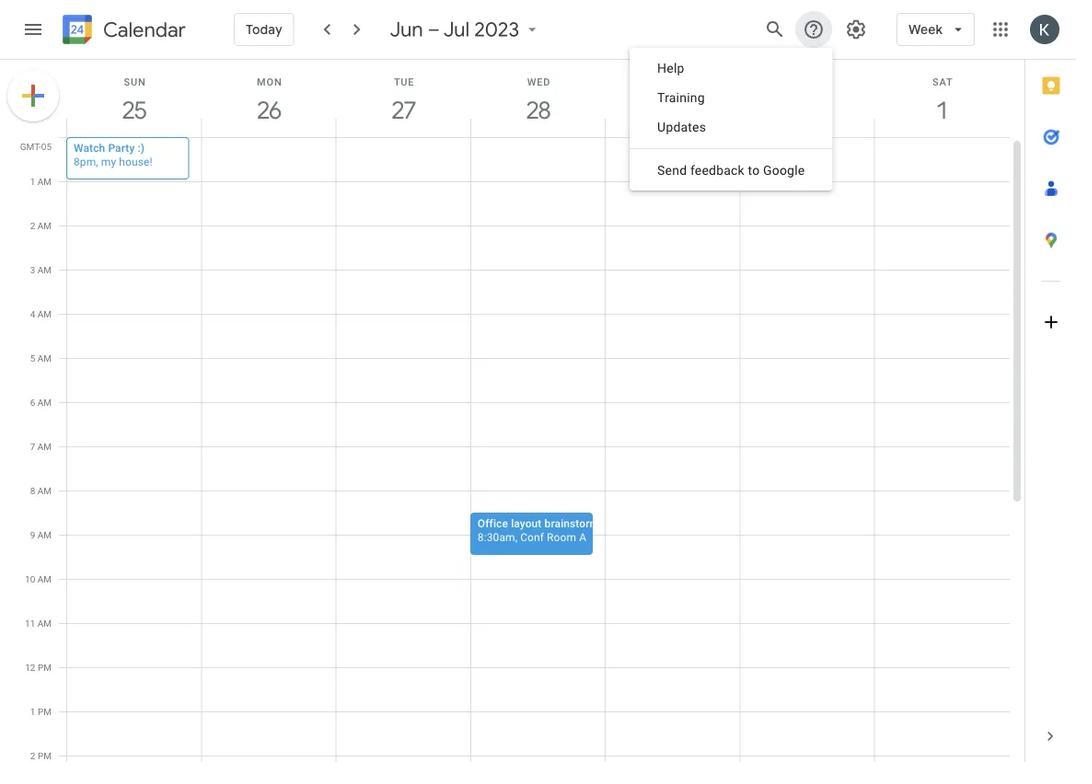 Task type: locate. For each thing, give the bounding box(es) containing it.
mon
[[257, 76, 282, 88]]

8pm
[[74, 155, 96, 168]]

5 cell from the left
[[606, 137, 741, 763]]

, left conf
[[516, 531, 518, 544]]

10 am from the top
[[38, 574, 52, 585]]

am for 3 am
[[38, 264, 52, 275]]

27 column header
[[336, 60, 472, 137]]

1 vertical spatial 2
[[30, 751, 35, 762]]

jun
[[390, 17, 424, 42]]

1 down sat
[[936, 95, 948, 125]]

2 vertical spatial pm
[[38, 751, 52, 762]]

am for 5 am
[[38, 353, 52, 364]]

4 cell from the left
[[471, 137, 615, 763]]

2 cell from the left
[[202, 137, 337, 763]]

1 cell from the left
[[66, 137, 202, 763]]

1 for 1 pm
[[30, 707, 35, 718]]

room
[[547, 531, 577, 544]]

1 down 12 at the left bottom
[[30, 707, 35, 718]]

3 am
[[30, 264, 52, 275]]

2 am
[[30, 220, 52, 231]]

feedback
[[691, 163, 745, 178]]

sun
[[124, 76, 146, 88]]

am down 05
[[38, 176, 52, 187]]

gmt-
[[20, 141, 41, 152]]

1 2 from the top
[[30, 220, 35, 231]]

5 am from the top
[[38, 353, 52, 364]]

cell containing office layout brainstorming
[[471, 137, 615, 763]]

,
[[96, 155, 98, 168], [516, 531, 518, 544]]

mon 26
[[256, 76, 282, 125]]

row inside grid
[[59, 137, 1011, 763]]

office
[[478, 517, 509, 530]]

10 am
[[25, 574, 52, 585]]

send feedback to google
[[658, 163, 805, 178]]

2 am from the top
[[38, 220, 52, 231]]

am right 3
[[38, 264, 52, 275]]

4 am from the top
[[38, 309, 52, 320]]

25 column header
[[66, 60, 202, 137]]

1
[[936, 95, 948, 125], [30, 176, 35, 187], [30, 707, 35, 718]]

7 am
[[30, 441, 52, 452]]

send feedback to google menu item
[[630, 156, 833, 185]]

0 vertical spatial 1
[[936, 95, 948, 125]]

am
[[38, 176, 52, 187], [38, 220, 52, 231], [38, 264, 52, 275], [38, 309, 52, 320], [38, 353, 52, 364], [38, 397, 52, 408], [38, 441, 52, 452], [38, 485, 52, 497], [38, 530, 52, 541], [38, 574, 52, 585], [38, 618, 52, 629]]

05
[[41, 141, 52, 152]]

25 link
[[113, 89, 156, 132]]

7 cell from the left
[[876, 137, 1011, 763]]

9 am
[[30, 530, 52, 541]]

jun – jul 2023
[[390, 17, 520, 42]]

, for 8pm
[[96, 155, 98, 168]]

watch
[[74, 141, 105, 154]]

11
[[25, 618, 35, 629]]

am right 11
[[38, 618, 52, 629]]

am down 1 am
[[38, 220, 52, 231]]

google
[[764, 163, 805, 178]]

26 column header
[[201, 60, 337, 137]]

am for 1 am
[[38, 176, 52, 187]]

thu
[[663, 76, 685, 88]]

8
[[30, 485, 35, 497]]

2 2 from the top
[[30, 751, 35, 762]]

2 vertical spatial 1
[[30, 707, 35, 718]]

1 vertical spatial ,
[[516, 531, 518, 544]]

pm down 1 pm
[[38, 751, 52, 762]]

10
[[25, 574, 35, 585]]

cell
[[66, 137, 202, 763], [202, 137, 337, 763], [337, 137, 472, 763], [471, 137, 615, 763], [606, 137, 741, 763], [741, 137, 876, 763], [876, 137, 1011, 763]]

am right 7
[[38, 441, 52, 452]]

pm up 2 pm in the bottom of the page
[[38, 707, 52, 718]]

5
[[30, 353, 35, 364]]

1 vertical spatial 1
[[30, 176, 35, 187]]

am for 2 am
[[38, 220, 52, 231]]

support image
[[803, 18, 826, 41]]

am right 8
[[38, 485, 52, 497]]

pm right 12 at the left bottom
[[38, 662, 52, 673]]

1 pm from the top
[[38, 662, 52, 673]]

9 am from the top
[[38, 530, 52, 541]]

tab list
[[1026, 60, 1077, 711]]

, left 'my'
[[96, 155, 98, 168]]

updates menu item
[[630, 112, 833, 142]]

3 pm from the top
[[38, 751, 52, 762]]

settings menu image
[[846, 18, 868, 41]]

pm for 12 pm
[[38, 662, 52, 673]]

0 vertical spatial ,
[[96, 155, 98, 168]]

send
[[658, 163, 687, 178]]

grid
[[0, 60, 1025, 763]]

11 am from the top
[[38, 618, 52, 629]]

28 column header
[[471, 60, 606, 137]]

training menu item
[[630, 83, 833, 112]]

menu
[[630, 48, 833, 191]]

–
[[428, 17, 441, 42]]

grid containing 25
[[0, 60, 1025, 763]]

1 am from the top
[[38, 176, 52, 187]]

2023
[[475, 17, 520, 42]]

12
[[25, 662, 35, 673]]

0 horizontal spatial ,
[[96, 155, 98, 168]]

2
[[30, 220, 35, 231], [30, 751, 35, 762]]

, inside watch party :) 8pm , my house!
[[96, 155, 98, 168]]

28
[[526, 95, 550, 125]]

week button
[[897, 7, 976, 52]]

1 down the gmt-
[[30, 176, 35, 187]]

pm for 1 pm
[[38, 707, 52, 718]]

1 vertical spatial pm
[[38, 707, 52, 718]]

calendar element
[[59, 11, 186, 52]]

watch party :) 8pm , my house!
[[74, 141, 153, 168]]

am for 7 am
[[38, 441, 52, 452]]

wed 28
[[526, 76, 551, 125]]

gmt-05
[[20, 141, 52, 152]]

0 vertical spatial 2
[[30, 220, 35, 231]]

0 vertical spatial pm
[[38, 662, 52, 673]]

am for 4 am
[[38, 309, 52, 320]]

am right "9"
[[38, 530, 52, 541]]

party
[[108, 141, 135, 154]]

2 up 3
[[30, 220, 35, 231]]

brainstorming
[[545, 517, 615, 530]]

training
[[658, 90, 705, 105]]

main drawer image
[[22, 18, 44, 41]]

26
[[256, 95, 280, 125]]

27
[[391, 95, 415, 125]]

1 horizontal spatial ,
[[516, 531, 518, 544]]

house!
[[119, 155, 153, 168]]

tue 27
[[391, 76, 415, 125]]

8 am from the top
[[38, 485, 52, 497]]

2 down 1 pm
[[30, 751, 35, 762]]

am right the 5
[[38, 353, 52, 364]]

am right the 4
[[38, 309, 52, 320]]

2 for 2 pm
[[30, 751, 35, 762]]

2 pm from the top
[[38, 707, 52, 718]]

6 am
[[30, 397, 52, 408]]

3 am from the top
[[38, 264, 52, 275]]

2 pm
[[30, 751, 52, 762]]

sat 1
[[933, 76, 954, 125]]

row containing watch party :)
[[59, 137, 1011, 763]]

8 am
[[30, 485, 52, 497]]

row
[[59, 137, 1011, 763]]

, inside office layout brainstorming 8:30am , conf room a
[[516, 531, 518, 544]]

am right 10
[[38, 574, 52, 585]]

pm
[[38, 662, 52, 673], [38, 707, 52, 718], [38, 751, 52, 762]]

7 am from the top
[[38, 441, 52, 452]]

column header
[[740, 60, 876, 137]]

6 am from the top
[[38, 397, 52, 408]]

am right 6
[[38, 397, 52, 408]]

1 for 1 am
[[30, 176, 35, 187]]



Task type: vqa. For each thing, say whether or not it's contained in the screenshot.


Task type: describe. For each thing, give the bounding box(es) containing it.
am for 11 am
[[38, 618, 52, 629]]

sun 25
[[121, 76, 146, 125]]

, for 8:30am
[[516, 531, 518, 544]]

4 am
[[30, 309, 52, 320]]

27 link
[[383, 89, 425, 132]]

to
[[748, 163, 760, 178]]

tue
[[394, 76, 415, 88]]

am for 10 am
[[38, 574, 52, 585]]

pm for 2 pm
[[38, 751, 52, 762]]

26 link
[[248, 89, 291, 132]]

office layout brainstorming 8:30am , conf room a
[[478, 517, 615, 544]]

am for 6 am
[[38, 397, 52, 408]]

:)
[[138, 141, 145, 154]]

1 inside sat 1
[[936, 95, 948, 125]]

3
[[30, 264, 35, 275]]

a
[[580, 531, 587, 544]]

today button
[[234, 7, 295, 52]]

my
[[101, 155, 116, 168]]

8:30am
[[478, 531, 516, 544]]

jul
[[444, 17, 470, 42]]

3 cell from the left
[[337, 137, 472, 763]]

layout
[[511, 517, 542, 530]]

today
[[246, 21, 283, 38]]

11 am
[[25, 618, 52, 629]]

menu containing help
[[630, 48, 833, 191]]

am for 9 am
[[38, 530, 52, 541]]

sat
[[933, 76, 954, 88]]

week
[[909, 21, 943, 38]]

wed
[[528, 76, 551, 88]]

25
[[121, 95, 145, 125]]

conf
[[521, 531, 544, 544]]

9
[[30, 530, 35, 541]]

12 pm
[[25, 662, 52, 673]]

1 am
[[30, 176, 52, 187]]

1 column header
[[875, 60, 1011, 137]]

help menu item
[[630, 53, 833, 83]]

7
[[30, 441, 35, 452]]

calendar heading
[[99, 17, 186, 43]]

am for 8 am
[[38, 485, 52, 497]]

1 link
[[922, 89, 964, 132]]

2 for 2 am
[[30, 220, 35, 231]]

4
[[30, 309, 35, 320]]

1 pm
[[30, 707, 52, 718]]

5 am
[[30, 353, 52, 364]]

updates
[[658, 119, 707, 135]]

6 cell from the left
[[741, 137, 876, 763]]

cell containing watch party :)
[[66, 137, 202, 763]]

calendar
[[103, 17, 186, 43]]

thu column header
[[605, 60, 741, 137]]

28 link
[[518, 89, 560, 132]]

jun – jul 2023 button
[[383, 17, 549, 42]]

help
[[658, 60, 685, 76]]

6
[[30, 397, 35, 408]]



